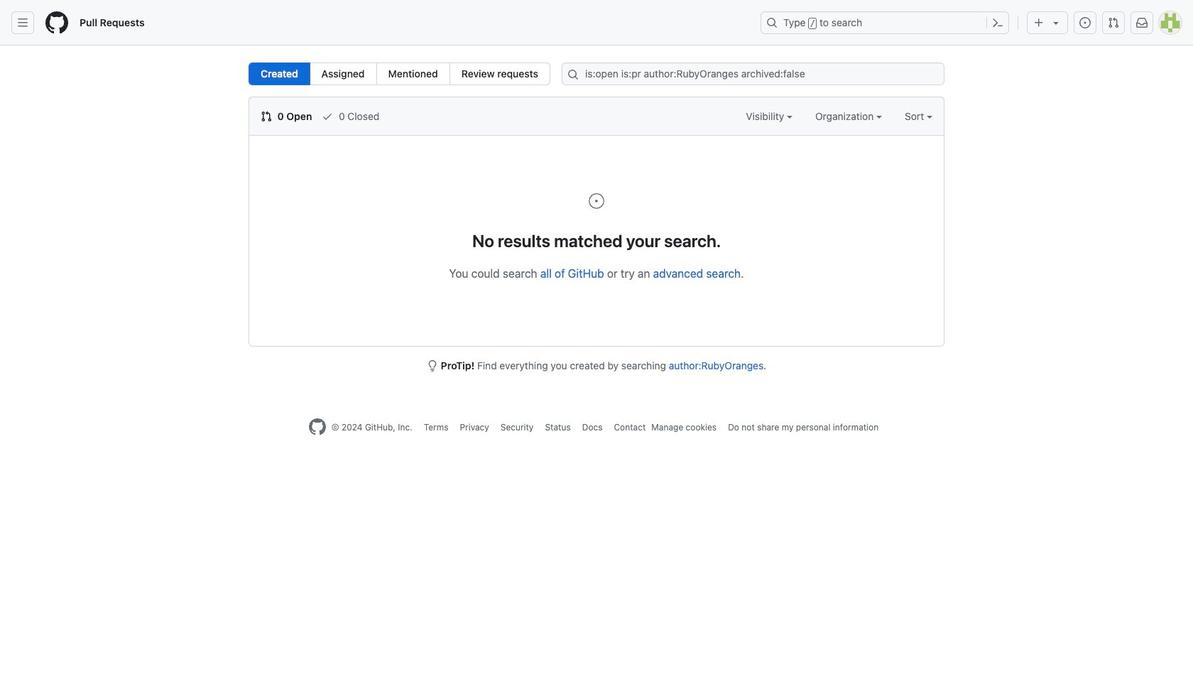 Task type: describe. For each thing, give the bounding box(es) containing it.
issue opened image
[[588, 193, 605, 210]]

0 vertical spatial homepage image
[[45, 11, 68, 34]]

inbox image
[[1137, 17, 1148, 28]]

command palette image
[[992, 17, 1004, 28]]

1 vertical spatial git pull request image
[[261, 111, 272, 122]]

light bulb image
[[427, 360, 438, 372]]

pull requests element
[[249, 63, 551, 85]]

search image
[[568, 69, 579, 80]]

check image
[[322, 111, 333, 122]]



Task type: locate. For each thing, give the bounding box(es) containing it.
1 horizontal spatial homepage image
[[309, 418, 326, 435]]

Search all issues text field
[[562, 63, 945, 85]]

git pull request image left inbox image
[[1108, 17, 1120, 28]]

git pull request image left check image
[[261, 111, 272, 122]]

homepage image
[[45, 11, 68, 34], [309, 418, 326, 435]]

0 horizontal spatial git pull request image
[[261, 111, 272, 122]]

0 horizontal spatial homepage image
[[45, 11, 68, 34]]

Issues search field
[[562, 63, 945, 85]]

triangle down image
[[1051, 17, 1062, 28]]

1 horizontal spatial git pull request image
[[1108, 17, 1120, 28]]

git pull request image
[[1108, 17, 1120, 28], [261, 111, 272, 122]]

1 vertical spatial homepage image
[[309, 418, 326, 435]]

0 vertical spatial git pull request image
[[1108, 17, 1120, 28]]

issue opened image
[[1080, 17, 1091, 28]]



Task type: vqa. For each thing, say whether or not it's contained in the screenshot.
Search all issues text field
yes



